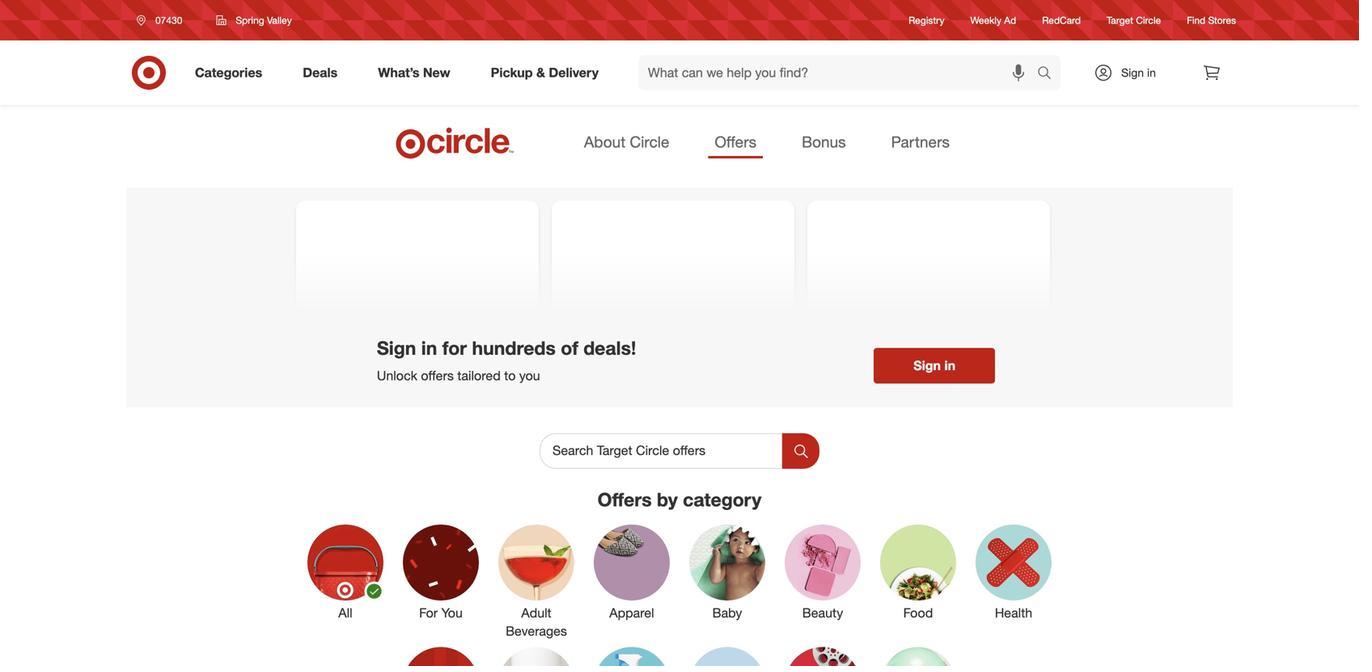 Task type: locate. For each thing, give the bounding box(es) containing it.
what's new link
[[364, 55, 471, 91]]

circle
[[1136, 14, 1161, 26], [630, 133, 669, 151]]

offers inside offers "link"
[[715, 133, 756, 151]]

for
[[419, 605, 438, 621]]

sign
[[1121, 66, 1144, 80], [377, 337, 416, 360], [914, 358, 941, 374]]

spring valley
[[236, 14, 292, 26]]

in
[[1147, 66, 1156, 80], [421, 337, 437, 360], [944, 358, 955, 374]]

partners
[[891, 133, 950, 151]]

registry link
[[909, 13, 945, 27]]

pickup & delivery link
[[477, 55, 619, 91]]

spring valley button
[[206, 6, 302, 35]]

what's
[[378, 65, 419, 81]]

search button
[[1030, 55, 1069, 94]]

1 horizontal spatial in
[[944, 358, 955, 374]]

what's new
[[378, 65, 450, 81]]

find
[[1187, 14, 1206, 26]]

household supplies image
[[594, 648, 670, 667]]

sign inside sign in button
[[914, 358, 941, 374]]

0 horizontal spatial circle
[[630, 133, 669, 151]]

delivery
[[549, 65, 599, 81]]

1 vertical spatial circle
[[630, 133, 669, 151]]

1 vertical spatial sign in
[[914, 358, 955, 374]]

sign in
[[1121, 66, 1156, 80], [914, 358, 955, 374]]

registry
[[909, 14, 945, 26]]

0 horizontal spatial sign
[[377, 337, 416, 360]]

1 vertical spatial offers
[[598, 489, 652, 511]]

1 horizontal spatial sign in
[[1121, 66, 1156, 80]]

redcard
[[1042, 14, 1081, 26]]

0 horizontal spatial offers
[[598, 489, 652, 511]]

stores
[[1208, 14, 1236, 26]]

bonus link
[[795, 128, 852, 159]]

new
[[423, 65, 450, 81]]

ad
[[1004, 14, 1016, 26]]

you
[[519, 368, 540, 384]]

hundreds
[[472, 337, 556, 360]]

about circle
[[584, 133, 669, 151]]

circle right about
[[630, 133, 669, 151]]

food button
[[880, 525, 956, 641]]

circle right 'target'
[[1136, 14, 1161, 26]]

offers
[[715, 133, 756, 151], [598, 489, 652, 511]]

weekly ad link
[[970, 13, 1016, 27]]

find stores link
[[1187, 13, 1236, 27]]

pickup & delivery
[[491, 65, 599, 81]]

weekly
[[970, 14, 1002, 26]]

beverages
[[506, 624, 567, 640]]

target circle logo image
[[393, 126, 516, 160]]

offers for offers by category
[[598, 489, 652, 511]]

0 horizontal spatial sign in
[[914, 358, 955, 374]]

for
[[442, 337, 467, 360]]

holiday image
[[403, 648, 479, 667]]

all button
[[307, 525, 384, 641]]

What can we help you find? suggestions appear below search field
[[638, 55, 1041, 91]]

weekly ad
[[970, 14, 1016, 26]]

1 horizontal spatial sign
[[914, 358, 941, 374]]

sign in link
[[1080, 55, 1181, 91]]

0 vertical spatial offers
[[715, 133, 756, 151]]

you
[[441, 605, 463, 621]]

food
[[903, 605, 933, 621]]

None text field
[[540, 434, 782, 469]]

&
[[536, 65, 545, 81]]

baby button
[[689, 525, 765, 641]]

adult
[[521, 605, 551, 621]]

adult beverages button
[[498, 525, 574, 641]]

deals link
[[289, 55, 358, 91]]

07430 button
[[126, 6, 199, 35]]

1 horizontal spatial circle
[[1136, 14, 1161, 26]]

circle for about circle
[[630, 133, 669, 151]]

baby
[[712, 605, 742, 621]]

pets image
[[689, 648, 765, 667]]

2 horizontal spatial sign
[[1121, 66, 1144, 80]]

beauty
[[802, 605, 843, 621]]

to
[[504, 368, 516, 384]]

07430
[[155, 14, 182, 26]]

adult beverages
[[506, 605, 567, 640]]

1 horizontal spatial offers
[[715, 133, 756, 151]]

health button
[[976, 525, 1052, 641]]

about circle link
[[578, 128, 676, 159]]

0 vertical spatial circle
[[1136, 14, 1161, 26]]



Task type: vqa. For each thing, say whether or not it's contained in the screenshot.
In in button
yes



Task type: describe. For each thing, give the bounding box(es) containing it.
categories
[[195, 65, 262, 81]]

tech & entertainment image
[[785, 648, 861, 667]]

home image
[[498, 648, 574, 667]]

circle for target circle
[[1136, 14, 1161, 26]]

apparel button
[[594, 525, 670, 641]]

deals
[[303, 65, 338, 81]]

all
[[338, 605, 352, 621]]

unlock
[[377, 368, 417, 384]]

search
[[1030, 66, 1069, 82]]

tailored
[[457, 368, 501, 384]]

offers
[[421, 368, 454, 384]]

pickup
[[491, 65, 533, 81]]

offers by category
[[598, 489, 762, 511]]

deals!
[[584, 337, 636, 360]]

target
[[1107, 14, 1133, 26]]

find stores
[[1187, 14, 1236, 26]]

sign in for hundreds of deals!
[[377, 337, 636, 360]]

of
[[561, 337, 578, 360]]

partners link
[[885, 128, 956, 159]]

by
[[657, 489, 678, 511]]

2 horizontal spatial in
[[1147, 66, 1156, 80]]

unlock offers tailored to you
[[377, 368, 540, 384]]

about
[[584, 133, 626, 151]]

beauty button
[[785, 525, 861, 641]]

offers link
[[708, 128, 763, 159]]

category
[[683, 489, 762, 511]]

0 horizontal spatial in
[[421, 337, 437, 360]]

in inside button
[[944, 358, 955, 374]]

for you button
[[403, 525, 479, 641]]

toys & sports image
[[880, 648, 956, 667]]

health
[[995, 605, 1032, 621]]

apparel
[[609, 605, 654, 621]]

spring
[[236, 14, 264, 26]]

bonus
[[802, 133, 846, 151]]

0 vertical spatial sign in
[[1121, 66, 1156, 80]]

sign in button
[[874, 348, 995, 384]]

offers for offers
[[715, 133, 756, 151]]

for you
[[419, 605, 463, 621]]

redcard link
[[1042, 13, 1081, 27]]

sign in inside button
[[914, 358, 955, 374]]

categories link
[[181, 55, 283, 91]]

valley
[[267, 14, 292, 26]]

target circle
[[1107, 14, 1161, 26]]

target circle link
[[1107, 13, 1161, 27]]



